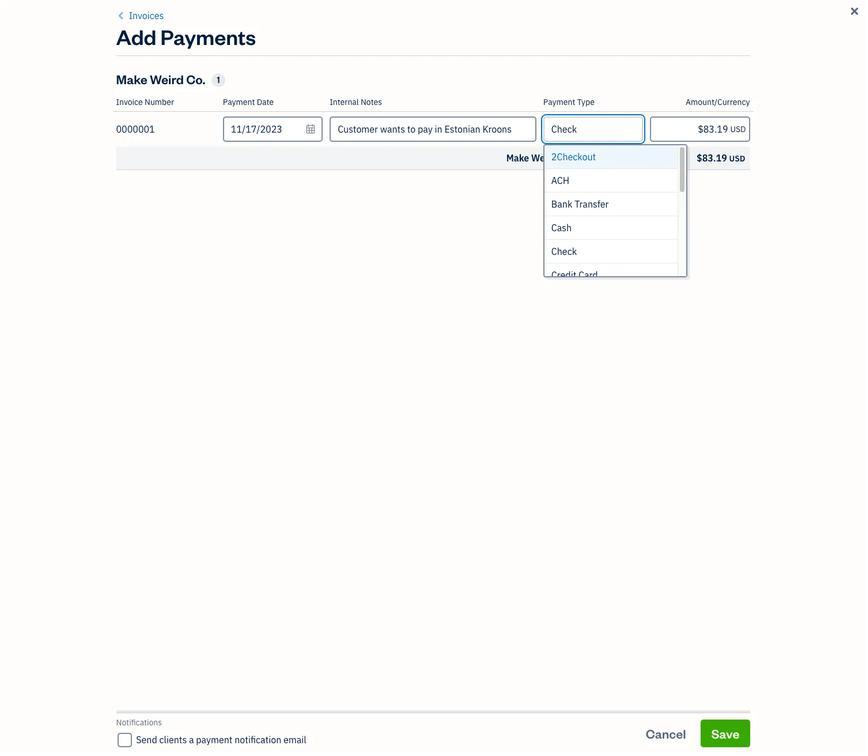 Task type: vqa. For each thing, say whether or not it's contained in the screenshot.
as
yes



Task type: describe. For each thing, give the bounding box(es) containing it.
twice
[[450, 210, 469, 220]]

payment left date
[[223, 97, 255, 107]]

cancel
[[646, 725, 687, 741]]

cards
[[515, 196, 539, 207]]

0 vertical spatial usd
[[731, 124, 747, 134]]

1 horizontal spatial invoices
[[189, 43, 268, 70]]

Payment Type text field
[[545, 118, 643, 141]]

new
[[726, 49, 751, 65]]

most
[[434, 119, 473, 141]]

0 vertical spatial the
[[406, 119, 431, 141]]

payments.
[[538, 210, 576, 220]]

make for make weird co. payment total:
[[507, 152, 530, 164]]

online
[[514, 210, 537, 220]]

list box containing 2checkout
[[545, 145, 687, 287]]

send clients a payment notification email
[[136, 734, 307, 746]]

paying
[[648, 219, 672, 230]]

cancel button
[[636, 719, 697, 747]]

make weird co.
[[116, 71, 206, 87]]

email
[[284, 734, 307, 746]]

new invoice link
[[715, 43, 805, 71]]

credit inside list box
[[552, 269, 577, 281]]

0 horizontal spatial invoice
[[116, 97, 143, 107]]

1 horizontal spatial invoice
[[540, 119, 595, 141]]

fast
[[481, 210, 495, 220]]

of
[[757, 210, 764, 220]]

ever
[[598, 119, 633, 141]]

late-
[[766, 210, 783, 220]]

Date in MM/DD/YYYY format text field
[[223, 116, 323, 142]]

credit inside accept credit cards get paid twice as fast with online payments.
[[486, 196, 512, 207]]

2 horizontal spatial invoice
[[753, 49, 794, 65]]

co. for make weird co.
[[186, 71, 206, 87]]

bank transfer
[[552, 198, 609, 210]]

check
[[552, 246, 577, 257]]

dashboard image
[[26, 50, 123, 59]]

payment
[[196, 734, 233, 746]]

payments
[[161, 23, 256, 50]]

let
[[609, 210, 620, 220]]

a
[[189, 734, 194, 746]]

close image
[[849, 5, 861, 18]]

type
[[578, 97, 595, 107]]

payable
[[476, 119, 537, 141]]

card
[[579, 269, 598, 281]]

nudging
[[726, 210, 755, 220]]

awkward
[[691, 210, 724, 220]]

1
[[217, 74, 220, 85]]

weird for make weird co. payment total:
[[532, 152, 557, 164]]

send payment reminders let freshbooks do the awkward nudging of late- paying clients.
[[609, 196, 783, 230]]

send for payment
[[640, 196, 662, 207]]

paid
[[432, 210, 448, 220]]

invoice like a pro image
[[278, 151, 318, 191]]

clients
[[159, 734, 187, 746]]

$83 link
[[606, 253, 805, 303]]

estimates image
[[26, 94, 123, 103]]

add
[[116, 23, 157, 50]]

payment date
[[223, 97, 274, 107]]

make for make weird co.
[[116, 71, 148, 87]]

make the most payable invoice ever
[[361, 119, 633, 141]]

new invoice
[[726, 49, 794, 65]]

0000001
[[116, 123, 155, 135]]



Task type: locate. For each thing, give the bounding box(es) containing it.
usd up "$83.19 usd"
[[731, 124, 747, 134]]

2 horizontal spatial make
[[507, 152, 530, 164]]

0 horizontal spatial invoices
[[129, 10, 164, 21]]

0 vertical spatial weird
[[150, 71, 184, 87]]

make up invoice number
[[116, 71, 148, 87]]

1 vertical spatial weird
[[532, 152, 557, 164]]

payment up do
[[664, 196, 702, 207]]

credit
[[486, 196, 512, 207], [552, 269, 577, 281]]

internal
[[330, 97, 359, 107]]

$83.19 usd
[[697, 152, 746, 164]]

1 horizontal spatial make
[[361, 119, 403, 141]]

list box
[[545, 145, 687, 287]]

payment down the payment type text field
[[575, 152, 613, 164]]

clients image
[[26, 72, 123, 81]]

credit down check
[[552, 269, 577, 281]]

1 vertical spatial the
[[677, 210, 689, 220]]

notes
[[361, 97, 382, 107]]

Amount (USD) text field
[[651, 116, 751, 142]]

send
[[640, 196, 662, 207], [136, 734, 157, 746]]

amount/currency
[[686, 97, 751, 107]]

1 horizontal spatial weird
[[532, 152, 557, 164]]

usd
[[731, 124, 747, 134], [730, 153, 746, 164]]

total:
[[615, 152, 639, 164]]

notifications
[[116, 717, 162, 728]]

send payment reminders image
[[675, 151, 716, 191]]

invoices image
[[108, 116, 118, 126]]

do
[[666, 210, 675, 220]]

the inside "send payment reminders let freshbooks do the awkward nudging of late- paying clients."
[[677, 210, 689, 220]]

1 vertical spatial credit
[[552, 269, 577, 281]]

transfer
[[575, 198, 609, 210]]

invoice
[[753, 49, 794, 65], [116, 97, 143, 107], [540, 119, 595, 141]]

payment left type
[[544, 97, 576, 107]]

credit up the with
[[486, 196, 512, 207]]

get
[[417, 210, 430, 220]]

credit card
[[552, 269, 598, 281]]

$83.19
[[697, 152, 728, 164]]

invoice right new
[[753, 49, 794, 65]]

add payments
[[116, 23, 256, 50]]

0 horizontal spatial the
[[406, 119, 431, 141]]

co. up ach
[[559, 152, 573, 164]]

the right do
[[677, 210, 689, 220]]

accept
[[454, 196, 484, 207]]

make weird co. payment total:
[[507, 152, 639, 164]]

invoices up 1 at the top of the page
[[189, 43, 268, 70]]

1 horizontal spatial credit
[[552, 269, 577, 281]]

notification
[[235, 734, 282, 746]]

co. left 1 at the top of the page
[[186, 71, 206, 87]]

usd inside "$83.19 usd"
[[730, 153, 746, 164]]

accept credit cards image
[[477, 151, 517, 191]]

payment inside "send payment reminders let freshbooks do the awkward nudging of late- paying clients."
[[664, 196, 702, 207]]

0 horizontal spatial credit
[[486, 196, 512, 207]]

invoice number
[[116, 97, 174, 107]]

make down 'notes'
[[361, 119, 403, 141]]

payments image
[[108, 171, 118, 181]]

1 horizontal spatial send
[[640, 196, 662, 207]]

1 vertical spatial usd
[[730, 153, 746, 164]]

internal notes
[[330, 97, 382, 107]]

make down payable
[[507, 152, 530, 164]]

0 vertical spatial invoice
[[753, 49, 794, 65]]

send inside "send payment reminders let freshbooks do the awkward nudging of late- paying clients."
[[640, 196, 662, 207]]

1 horizontal spatial the
[[677, 210, 689, 220]]

weird for make weird co.
[[150, 71, 184, 87]]

invoices inside button
[[129, 10, 164, 21]]

payment
[[223, 97, 255, 107], [544, 97, 576, 107], [575, 152, 613, 164], [664, 196, 702, 207]]

1 horizontal spatial co.
[[559, 152, 573, 164]]

$83
[[686, 260, 724, 287]]

co. for make weird co. payment total:
[[559, 152, 573, 164]]

date
[[257, 97, 274, 107]]

invoices
[[129, 10, 164, 21], [189, 43, 268, 70]]

Type your notes here text field
[[330, 116, 537, 142]]

1 vertical spatial send
[[136, 734, 157, 746]]

2checkout
[[552, 151, 596, 163]]

save
[[712, 725, 740, 741]]

chevronleft image
[[116, 9, 127, 22]]

2 vertical spatial invoice
[[540, 119, 595, 141]]

1 vertical spatial make
[[361, 119, 403, 141]]

usd right $83.19
[[730, 153, 746, 164]]

make for make the most payable invoice ever
[[361, 119, 403, 141]]

send down notifications
[[136, 734, 157, 746]]

0 horizontal spatial make
[[116, 71, 148, 87]]

0 horizontal spatial send
[[136, 734, 157, 746]]

invoices button
[[116, 9, 164, 22]]

0 vertical spatial co.
[[186, 71, 206, 87]]

reminders
[[705, 196, 751, 207]]

the
[[406, 119, 431, 141], [677, 210, 689, 220]]

1 vertical spatial invoice
[[116, 97, 143, 107]]

with
[[497, 210, 512, 220]]

co.
[[186, 71, 206, 87], [559, 152, 573, 164]]

bank
[[552, 198, 573, 210]]

1 vertical spatial co.
[[559, 152, 573, 164]]

invoices up add
[[129, 10, 164, 21]]

0 horizontal spatial co.
[[186, 71, 206, 87]]

make
[[116, 71, 148, 87], [361, 119, 403, 141], [507, 152, 530, 164]]

0 vertical spatial send
[[640, 196, 662, 207]]

0 vertical spatial make
[[116, 71, 148, 87]]

main element
[[0, 0, 156, 753]]

invoice down payment type
[[540, 119, 595, 141]]

the left most
[[406, 119, 431, 141]]

weird
[[150, 71, 184, 87], [532, 152, 557, 164]]

0 horizontal spatial weird
[[150, 71, 184, 87]]

payment type
[[544, 97, 595, 107]]

accept credit cards get paid twice as fast with online payments.
[[417, 196, 576, 220]]

0 vertical spatial invoices
[[129, 10, 164, 21]]

0 vertical spatial credit
[[486, 196, 512, 207]]

as
[[471, 210, 479, 220]]

clients.
[[674, 219, 700, 230]]

number
[[145, 97, 174, 107]]

send up freshbooks
[[640, 196, 662, 207]]

send for clients
[[136, 734, 157, 746]]

2 vertical spatial make
[[507, 152, 530, 164]]

invoice up invoices image on the left top of page
[[116, 97, 143, 107]]

ach
[[552, 175, 570, 186]]

freshbooks
[[622, 210, 664, 220]]

weird up number
[[150, 71, 184, 87]]

cash
[[552, 222, 572, 234]]

save button
[[701, 719, 751, 747]]

weird up ach
[[532, 152, 557, 164]]

1 vertical spatial invoices
[[189, 43, 268, 70]]



